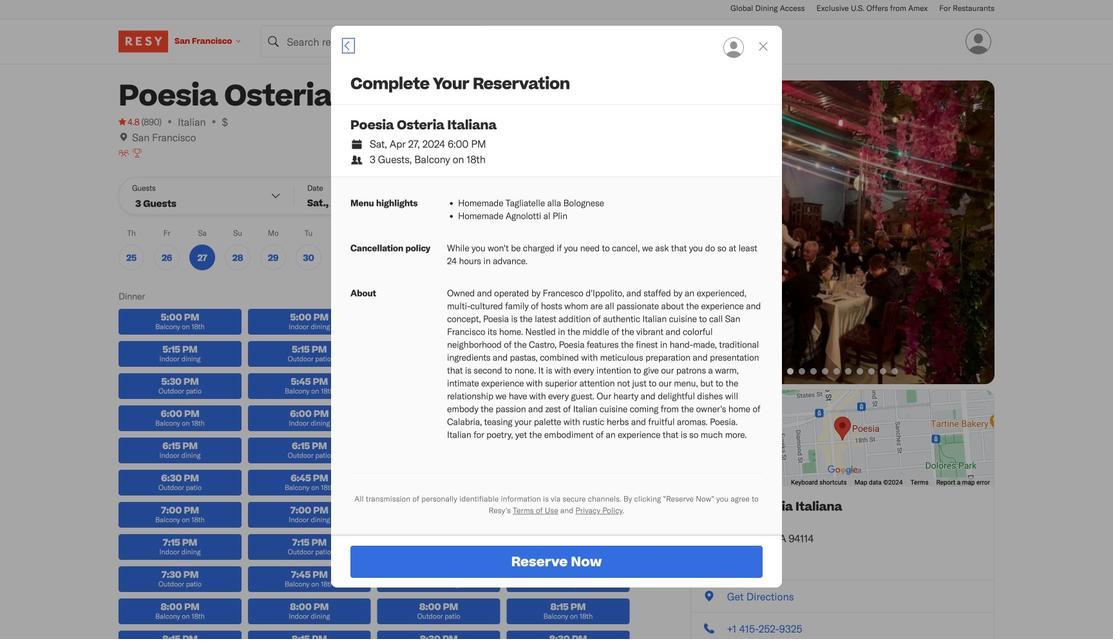 Task type: vqa. For each thing, say whether or not it's contained in the screenshot.
4.6 out of 5 stars icon
no



Task type: locate. For each thing, give the bounding box(es) containing it.
890 reviews element
[[141, 115, 162, 128]]

4.8 out of 5 stars image
[[119, 115, 139, 128]]

book with resy element
[[331, 26, 782, 588]]



